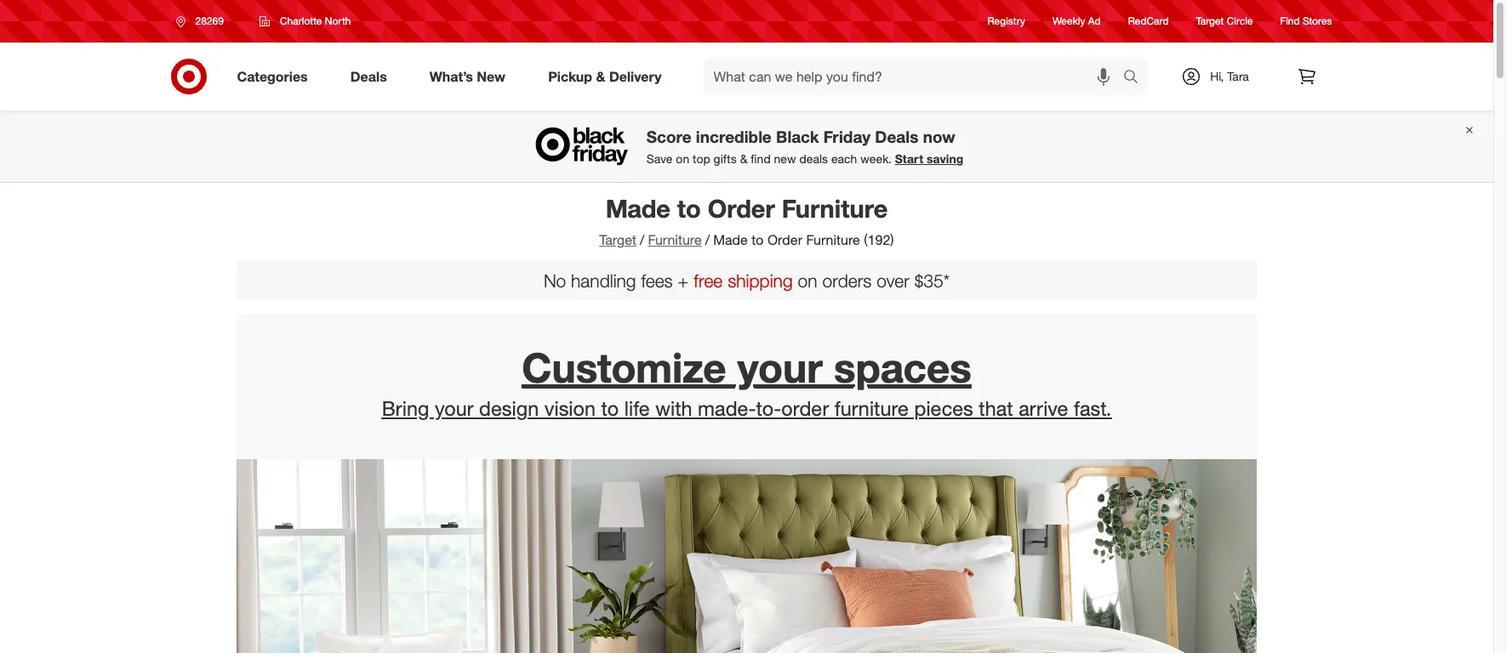 Task type: vqa. For each thing, say whether or not it's contained in the screenshot.
hours to the top
no



Task type: describe. For each thing, give the bounding box(es) containing it.
0 vertical spatial your
[[738, 343, 823, 393]]

furniture up orders at the top right of page
[[806, 232, 860, 249]]

bring
[[382, 397, 429, 421]]

new
[[774, 152, 796, 166]]

find stores
[[1281, 15, 1333, 28]]

now
[[923, 127, 956, 147]]

to-
[[756, 397, 782, 421]]

stores
[[1303, 15, 1333, 28]]

circle
[[1227, 15, 1253, 28]]

furniture link
[[648, 232, 702, 249]]

target circle link
[[1196, 14, 1253, 29]]

1 / from the left
[[640, 232, 645, 249]]

what's new
[[430, 68, 506, 85]]

saving
[[927, 152, 964, 166]]

deals inside score incredible black friday deals now save on top gifts & find new deals each week. start saving
[[875, 127, 919, 147]]

top
[[693, 152, 711, 166]]

free
[[694, 270, 723, 292]]

customize your spaces bring your design vision to life with made-to-order furniture pieces that arrive fast.
[[382, 343, 1112, 421]]

bedroom with made-to-order white chair on the left and bed with green cushion head board on the right. image
[[236, 315, 1258, 654]]

that
[[979, 397, 1014, 421]]

charlotte north
[[280, 14, 351, 27]]

& inside score incredible black friday deals now save on top gifts & find new deals each week. start saving
[[740, 152, 748, 166]]

ad
[[1088, 15, 1101, 28]]

no handling fees + free shipping on orders over $35*
[[544, 270, 950, 292]]

pieces
[[915, 397, 974, 421]]

pickup & delivery link
[[534, 58, 683, 95]]

order
[[782, 397, 829, 421]]

north
[[325, 14, 351, 27]]

customize
[[522, 343, 727, 393]]

target inside made to order furniture target / furniture / made to order furniture (192)
[[600, 232, 637, 249]]

pickup
[[548, 68, 592, 85]]

week.
[[861, 152, 892, 166]]

furniture
[[835, 397, 909, 421]]

find stores link
[[1281, 14, 1333, 29]]

to inside customize your spaces bring your design vision to life with made-to-order furniture pieces that arrive fast.
[[601, 397, 619, 421]]

registry link
[[988, 14, 1026, 29]]

arrive
[[1019, 397, 1069, 421]]

friday
[[824, 127, 871, 147]]

orders
[[823, 270, 872, 292]]

target link
[[600, 232, 637, 249]]

2 / from the left
[[705, 232, 710, 249]]

0 vertical spatial deals
[[350, 68, 387, 85]]

each
[[832, 152, 857, 166]]

hi,
[[1210, 69, 1224, 83]]

shipping
[[728, 270, 793, 292]]

charlotte north button
[[248, 6, 362, 37]]

new
[[477, 68, 506, 85]]

1 vertical spatial order
[[768, 232, 803, 249]]

score incredible black friday deals now save on top gifts & find new deals each week. start saving
[[647, 127, 964, 166]]

find
[[751, 152, 771, 166]]

weekly ad link
[[1053, 14, 1101, 29]]

fast.
[[1074, 397, 1112, 421]]

find
[[1281, 15, 1300, 28]]

categories
[[237, 68, 308, 85]]

0 vertical spatial made
[[606, 193, 671, 224]]



Task type: locate. For each thing, give the bounding box(es) containing it.
1 horizontal spatial made
[[713, 232, 748, 249]]

weekly ad
[[1053, 15, 1101, 28]]

What can we help you find? suggestions appear below search field
[[704, 58, 1127, 95]]

& left find
[[740, 152, 748, 166]]

/ right furniture link
[[705, 232, 710, 249]]

spaces
[[834, 343, 972, 393]]

target up 'handling'
[[600, 232, 637, 249]]

deals up the start
[[875, 127, 919, 147]]

$35*
[[915, 270, 950, 292]]

life
[[625, 397, 650, 421]]

on left orders at the top right of page
[[798, 270, 818, 292]]

0 horizontal spatial to
[[601, 397, 619, 421]]

made
[[606, 193, 671, 224], [713, 232, 748, 249]]

save
[[647, 152, 673, 166]]

charlotte
[[280, 14, 322, 27]]

&
[[596, 68, 606, 85], [740, 152, 748, 166]]

black
[[776, 127, 819, 147]]

1 horizontal spatial target
[[1196, 15, 1224, 28]]

0 horizontal spatial on
[[676, 152, 690, 166]]

order
[[708, 193, 775, 224], [768, 232, 803, 249]]

1 horizontal spatial /
[[705, 232, 710, 249]]

2 vertical spatial to
[[601, 397, 619, 421]]

1 vertical spatial to
[[752, 232, 764, 249]]

order down gifts
[[708, 193, 775, 224]]

with
[[656, 397, 693, 421]]

weekly
[[1053, 15, 1086, 28]]

1 vertical spatial your
[[435, 397, 474, 421]]

what's new link
[[415, 58, 527, 95]]

0 vertical spatial on
[[676, 152, 690, 166]]

1 vertical spatial target
[[600, 232, 637, 249]]

2 horizontal spatial to
[[752, 232, 764, 249]]

0 vertical spatial target
[[1196, 15, 1224, 28]]

deals link
[[336, 58, 408, 95]]

made up no handling fees + free shipping on orders over $35*
[[713, 232, 748, 249]]

made to order furniture target / furniture / made to order furniture (192)
[[600, 193, 894, 249]]

tara
[[1228, 69, 1249, 83]]

your
[[738, 343, 823, 393], [435, 397, 474, 421]]

furniture up + at the top left of page
[[648, 232, 702, 249]]

to up shipping
[[752, 232, 764, 249]]

delivery
[[609, 68, 662, 85]]

/
[[640, 232, 645, 249], [705, 232, 710, 249]]

registry
[[988, 15, 1026, 28]]

design
[[479, 397, 539, 421]]

hi, tara
[[1210, 69, 1249, 83]]

your up to-
[[738, 343, 823, 393]]

on
[[676, 152, 690, 166], [798, 270, 818, 292]]

1 vertical spatial deals
[[875, 127, 919, 147]]

made-
[[698, 397, 756, 421]]

target left circle
[[1196, 15, 1224, 28]]

28269 button
[[165, 6, 242, 37]]

0 horizontal spatial your
[[435, 397, 474, 421]]

1 horizontal spatial &
[[740, 152, 748, 166]]

to up furniture link
[[677, 193, 701, 224]]

(192)
[[864, 232, 894, 249]]

on left top
[[676, 152, 690, 166]]

1 vertical spatial made
[[713, 232, 748, 249]]

redcard link
[[1128, 14, 1169, 29]]

furniture
[[782, 193, 888, 224], [648, 232, 702, 249], [806, 232, 860, 249]]

furniture down each
[[782, 193, 888, 224]]

no
[[544, 270, 566, 292]]

order up shipping
[[768, 232, 803, 249]]

1 vertical spatial &
[[740, 152, 748, 166]]

what's
[[430, 68, 473, 85]]

incredible
[[696, 127, 772, 147]]

fees
[[641, 270, 673, 292]]

deals
[[350, 68, 387, 85], [875, 127, 919, 147]]

deals
[[800, 152, 828, 166]]

handling
[[571, 270, 636, 292]]

vision
[[545, 397, 596, 421]]

0 horizontal spatial made
[[606, 193, 671, 224]]

0 vertical spatial order
[[708, 193, 775, 224]]

pickup & delivery
[[548, 68, 662, 85]]

to left "life"
[[601, 397, 619, 421]]

redcard
[[1128, 15, 1169, 28]]

0 horizontal spatial &
[[596, 68, 606, 85]]

1 horizontal spatial your
[[738, 343, 823, 393]]

target
[[1196, 15, 1224, 28], [600, 232, 637, 249]]

1 vertical spatial on
[[798, 270, 818, 292]]

search button
[[1115, 58, 1156, 99]]

deals down north at left top
[[350, 68, 387, 85]]

0 horizontal spatial /
[[640, 232, 645, 249]]

score
[[647, 127, 692, 147]]

your right bring
[[435, 397, 474, 421]]

1 horizontal spatial to
[[677, 193, 701, 224]]

gifts
[[714, 152, 737, 166]]

target circle
[[1196, 15, 1253, 28]]

on inside score incredible black friday deals now save on top gifts & find new deals each week. start saving
[[676, 152, 690, 166]]

to
[[677, 193, 701, 224], [752, 232, 764, 249], [601, 397, 619, 421]]

1 horizontal spatial on
[[798, 270, 818, 292]]

1 horizontal spatial deals
[[875, 127, 919, 147]]

& right pickup
[[596, 68, 606, 85]]

/ right target link in the top left of the page
[[640, 232, 645, 249]]

0 horizontal spatial target
[[600, 232, 637, 249]]

start
[[895, 152, 924, 166]]

made up target link in the top left of the page
[[606, 193, 671, 224]]

0 horizontal spatial deals
[[350, 68, 387, 85]]

search
[[1115, 69, 1156, 86]]

+
[[678, 270, 689, 292]]

over
[[877, 270, 910, 292]]

0 vertical spatial to
[[677, 193, 701, 224]]

28269
[[195, 14, 224, 27]]

0 vertical spatial &
[[596, 68, 606, 85]]

categories link
[[223, 58, 329, 95]]



